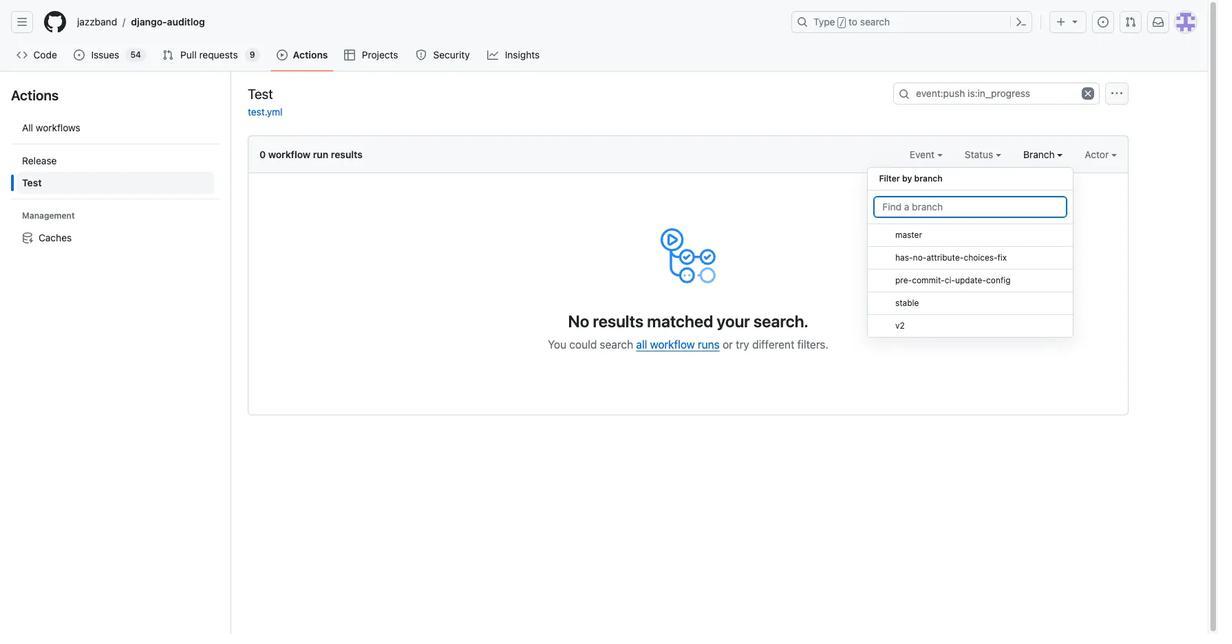 Task type: describe. For each thing, give the bounding box(es) containing it.
type
[[814, 16, 835, 28]]

actions link
[[271, 45, 333, 65]]

command palette image
[[1016, 17, 1027, 28]]

requests
[[199, 49, 238, 61]]

1 vertical spatial results
[[593, 312, 644, 331]]

branch
[[1024, 149, 1058, 160]]

your
[[717, 312, 750, 331]]

insights link
[[482, 45, 546, 65]]

attribute-
[[927, 253, 964, 263]]

config
[[987, 275, 1011, 286]]

54
[[130, 50, 141, 60]]

fix
[[998, 253, 1007, 263]]

stable
[[896, 298, 920, 308]]

master button
[[868, 224, 1073, 247]]

0 vertical spatial workflow
[[268, 149, 311, 160]]

release
[[22, 155, 57, 167]]

event
[[910, 149, 937, 160]]

table image
[[344, 50, 355, 61]]

projects
[[362, 49, 398, 61]]

pull requests
[[180, 49, 238, 61]]

0 workflow run results
[[260, 149, 363, 160]]

v2
[[896, 321, 905, 331]]

different
[[752, 339, 795, 351]]

you could search all workflow runs or try different filters.
[[548, 339, 829, 351]]

or
[[723, 339, 733, 351]]

security
[[433, 49, 470, 61]]

test link
[[17, 172, 214, 194]]

type / to search
[[814, 16, 890, 28]]

show workflow options image
[[1112, 88, 1123, 99]]

no-
[[913, 253, 927, 263]]

issue opened image
[[1098, 17, 1109, 28]]

search.
[[754, 312, 809, 331]]

workflows
[[36, 122, 80, 134]]

all workflows
[[22, 122, 80, 134]]

1 vertical spatial actions
[[11, 87, 59, 103]]

Find a branch text field
[[874, 196, 1068, 218]]

status button
[[965, 147, 1002, 162]]

/ for jazzband
[[123, 16, 125, 28]]

/ for type
[[840, 18, 845, 28]]

by
[[902, 173, 912, 184]]

to
[[849, 16, 858, 28]]

jazzband link
[[72, 11, 123, 33]]

1 horizontal spatial test
[[248, 86, 273, 102]]

django-
[[131, 16, 167, 28]]

projects link
[[339, 45, 405, 65]]

filter workflows element
[[17, 150, 214, 194]]

has-no-attribute-choices-fix
[[896, 253, 1007, 263]]

security link
[[410, 45, 476, 65]]

plus image
[[1056, 17, 1067, 28]]

code link
[[11, 45, 63, 65]]

pre-commit-ci-update-config
[[896, 275, 1011, 286]]

test.yml
[[248, 106, 283, 118]]

test.yml link
[[248, 106, 283, 118]]

master
[[896, 230, 923, 240]]

matched
[[647, 312, 713, 331]]

actor
[[1085, 149, 1112, 160]]

pull
[[180, 49, 197, 61]]

could
[[569, 339, 597, 351]]



Task type: locate. For each thing, give the bounding box(es) containing it.
results
[[331, 149, 363, 160], [593, 312, 644, 331]]

ci-
[[945, 275, 956, 286]]

pre-
[[896, 275, 912, 286]]

event button
[[910, 147, 943, 162]]

0 vertical spatial search
[[860, 16, 890, 28]]

1 vertical spatial search
[[600, 339, 633, 351]]

actions right play icon
[[293, 49, 328, 61]]

caches link
[[17, 227, 214, 249]]

0 horizontal spatial /
[[123, 16, 125, 28]]

0 horizontal spatial search
[[600, 339, 633, 351]]

has-
[[896, 253, 913, 263]]

/ inside jazzband / django-auditlog
[[123, 16, 125, 28]]

results right "run"
[[331, 149, 363, 160]]

0 vertical spatial test
[[248, 86, 273, 102]]

commit-
[[912, 275, 945, 286]]

workflow down matched
[[650, 339, 695, 351]]

1 vertical spatial git pull request image
[[162, 50, 173, 61]]

git pull request image
[[1125, 17, 1136, 28], [162, 50, 173, 61]]

0 vertical spatial results
[[331, 149, 363, 160]]

auditlog
[[167, 16, 205, 28]]

0 vertical spatial git pull request image
[[1125, 17, 1136, 28]]

list containing all workflows
[[11, 112, 220, 255]]

1 vertical spatial list
[[11, 112, 220, 255]]

/ left django-
[[123, 16, 125, 28]]

jazzband / django-auditlog
[[77, 16, 205, 28]]

homepage image
[[44, 11, 66, 33]]

list
[[72, 11, 783, 33], [11, 112, 220, 255]]

update-
[[956, 275, 987, 286]]

test down release
[[22, 177, 42, 189]]

you
[[548, 339, 567, 351]]

git pull request image left pull on the left of page
[[162, 50, 173, 61]]

1 horizontal spatial results
[[593, 312, 644, 331]]

test up the test.yml link
[[248, 86, 273, 102]]

all
[[636, 339, 647, 351]]

v2 button
[[868, 315, 1073, 338]]

play image
[[276, 50, 287, 61]]

branch
[[914, 173, 943, 184]]

issue opened image
[[74, 50, 85, 61]]

issues
[[91, 49, 119, 61]]

triangle down image
[[1070, 16, 1081, 27]]

actions up 'all'
[[11, 87, 59, 103]]

shield image
[[416, 50, 427, 61]]

filter
[[879, 173, 900, 184]]

management
[[22, 211, 75, 221]]

has-no-attribute-choices-fix button
[[868, 247, 1073, 270]]

1 horizontal spatial /
[[840, 18, 845, 28]]

actor button
[[1085, 147, 1117, 162]]

0 horizontal spatial results
[[331, 149, 363, 160]]

1 horizontal spatial search
[[860, 16, 890, 28]]

menu
[[868, 162, 1074, 349]]

1 horizontal spatial actions
[[293, 49, 328, 61]]

1 vertical spatial test
[[22, 177, 42, 189]]

0 horizontal spatial git pull request image
[[162, 50, 173, 61]]

0 horizontal spatial test
[[22, 177, 42, 189]]

0
[[260, 149, 266, 160]]

results up all
[[593, 312, 644, 331]]

search image
[[899, 89, 910, 100]]

django-auditlog link
[[125, 11, 210, 33]]

9
[[250, 50, 255, 60]]

status
[[965, 149, 996, 160]]

run
[[313, 149, 329, 160]]

no
[[568, 312, 589, 331]]

clear filters image
[[1082, 87, 1094, 100]]

1 vertical spatial workflow
[[650, 339, 695, 351]]

release link
[[17, 150, 214, 172]]

caches
[[39, 232, 72, 244]]

insights
[[505, 49, 540, 61]]

1 horizontal spatial workflow
[[650, 339, 695, 351]]

0 vertical spatial list
[[72, 11, 783, 33]]

search right to
[[860, 16, 890, 28]]

notifications image
[[1153, 17, 1164, 28]]

workflow right 0
[[268, 149, 311, 160]]

git pull request image left "notifications" 'image'
[[1125, 17, 1136, 28]]

pre-commit-ci-update-config button
[[868, 270, 1073, 293]]

github actions image
[[661, 229, 716, 284]]

workflow
[[268, 149, 311, 160], [650, 339, 695, 351]]

/
[[123, 16, 125, 28], [840, 18, 845, 28]]

all
[[22, 122, 33, 134]]

graph image
[[487, 50, 499, 61]]

jazzband
[[77, 16, 117, 28]]

menu containing filter by branch
[[868, 162, 1074, 349]]

None search field
[[893, 83, 1100, 105]]

all workflow runs link
[[636, 339, 720, 351]]

test inside "filter workflows" element
[[22, 177, 42, 189]]

all workflows link
[[17, 117, 214, 139]]

code image
[[17, 50, 28, 61]]

0 vertical spatial actions
[[293, 49, 328, 61]]

0 horizontal spatial workflow
[[268, 149, 311, 160]]

code
[[33, 49, 57, 61]]

choices-
[[964, 253, 998, 263]]

1 horizontal spatial git pull request image
[[1125, 17, 1136, 28]]

stable button
[[868, 293, 1073, 315]]

/ inside type / to search
[[840, 18, 845, 28]]

try
[[736, 339, 750, 351]]

search left all
[[600, 339, 633, 351]]

no results matched your search.
[[568, 312, 809, 331]]

filter by branch
[[879, 173, 943, 184]]

actions
[[293, 49, 328, 61], [11, 87, 59, 103]]

search
[[860, 16, 890, 28], [600, 339, 633, 351]]

runs
[[698, 339, 720, 351]]

list containing jazzband
[[72, 11, 783, 33]]

filters.
[[798, 339, 829, 351]]

test
[[248, 86, 273, 102], [22, 177, 42, 189]]

git pull request image for issue opened icon
[[1125, 17, 1136, 28]]

git pull request image for issue opened image
[[162, 50, 173, 61]]

0 horizontal spatial actions
[[11, 87, 59, 103]]

/ left to
[[840, 18, 845, 28]]



Task type: vqa. For each thing, say whether or not it's contained in the screenshot.
fix
yes



